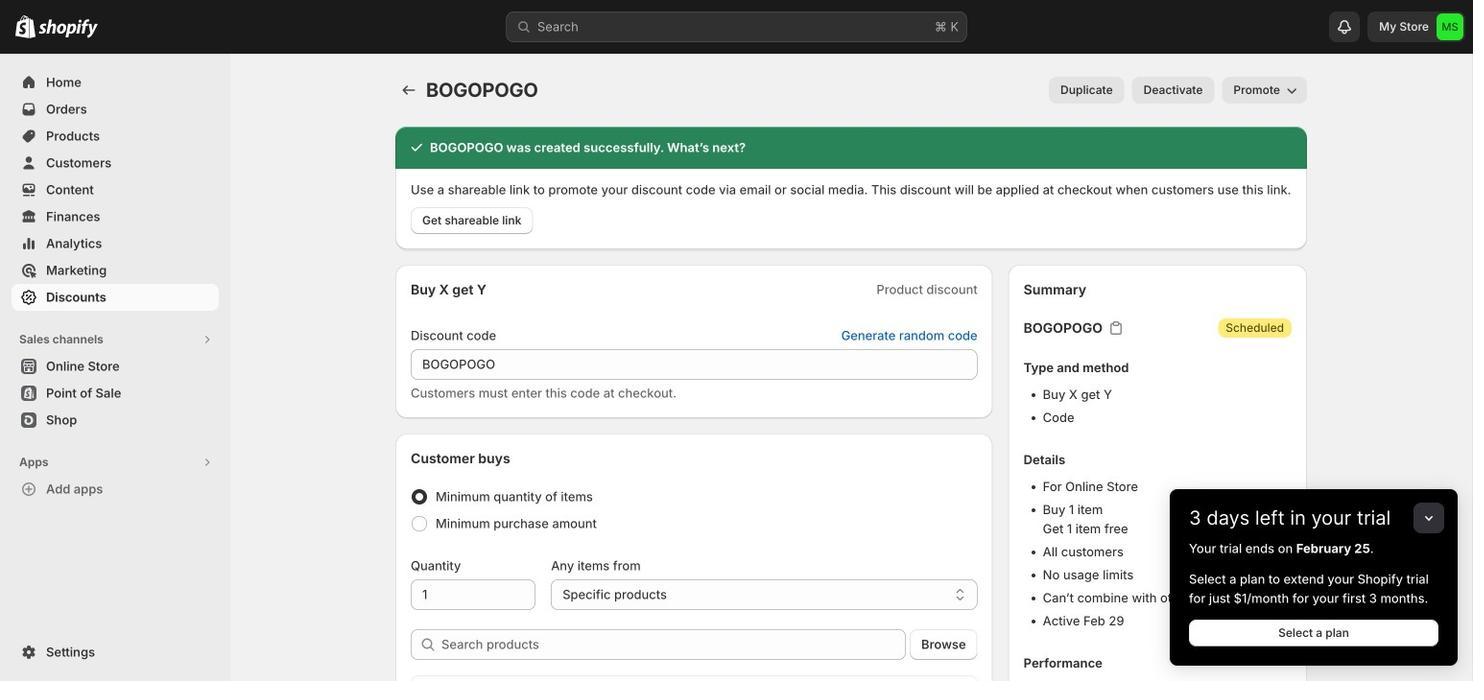 Task type: locate. For each thing, give the bounding box(es) containing it.
my store image
[[1437, 13, 1464, 40]]

0 horizontal spatial shopify image
[[15, 15, 36, 38]]

None text field
[[411, 349, 978, 380], [411, 580, 536, 611], [411, 349, 978, 380], [411, 580, 536, 611]]

shopify image
[[15, 15, 36, 38], [38, 19, 98, 38]]



Task type: describe. For each thing, give the bounding box(es) containing it.
1 horizontal spatial shopify image
[[38, 19, 98, 38]]

Search products text field
[[442, 630, 906, 661]]



Task type: vqa. For each thing, say whether or not it's contained in the screenshot.
Content LINK
no



